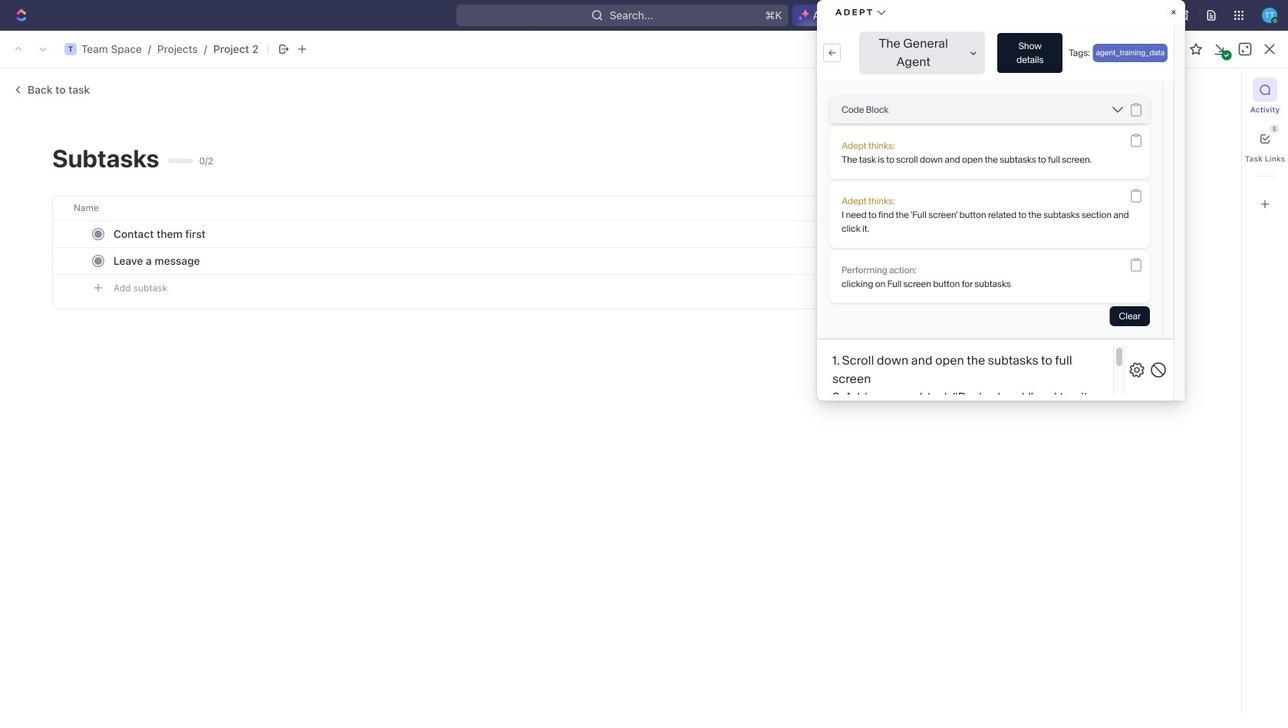 Task type: vqa. For each thing, say whether or not it's contained in the screenshot.
‎Task 1 in progress
no



Task type: describe. For each thing, give the bounding box(es) containing it.
task sidebar navigation tab list
[[1246, 78, 1286, 216]]

2 team space, , element from the left
[[64, 43, 77, 55]]



Task type: locate. For each thing, give the bounding box(es) containing it.
Edit task name text field
[[245, 331, 989, 361]]

team space, , element
[[13, 43, 25, 55], [64, 43, 77, 55]]

1 team space, , element from the left
[[13, 43, 25, 55]]

0 horizontal spatial team space, , element
[[13, 43, 25, 55]]

1 horizontal spatial team space, , element
[[64, 43, 77, 55]]

Search tasks... text field
[[1126, 112, 1280, 135]]



